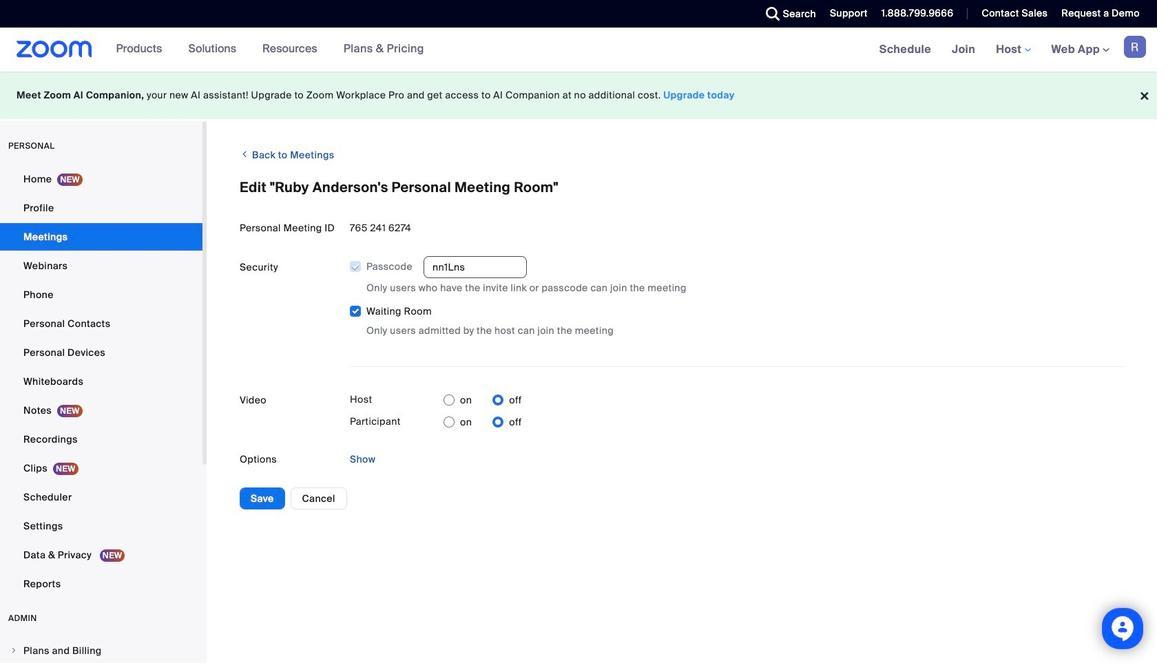 Task type: describe. For each thing, give the bounding box(es) containing it.
meetings navigation
[[869, 28, 1158, 72]]

zoom logo image
[[17, 41, 92, 58]]

right image
[[10, 647, 18, 655]]

profile picture image
[[1125, 36, 1147, 58]]

personal menu menu
[[0, 165, 203, 599]]



Task type: locate. For each thing, give the bounding box(es) containing it.
left image
[[240, 147, 250, 161]]

menu item
[[0, 638, 203, 664]]

option group
[[444, 389, 522, 412], [444, 412, 522, 434]]

product information navigation
[[106, 28, 435, 72]]

2 option group from the top
[[444, 412, 522, 434]]

footer
[[0, 72, 1158, 119]]

banner
[[0, 28, 1158, 72]]

1 option group from the top
[[444, 389, 522, 412]]

None text field
[[424, 256, 527, 279]]

group
[[349, 256, 1125, 338]]



Task type: vqa. For each thing, say whether or not it's contained in the screenshot.
first option group from the top
yes



